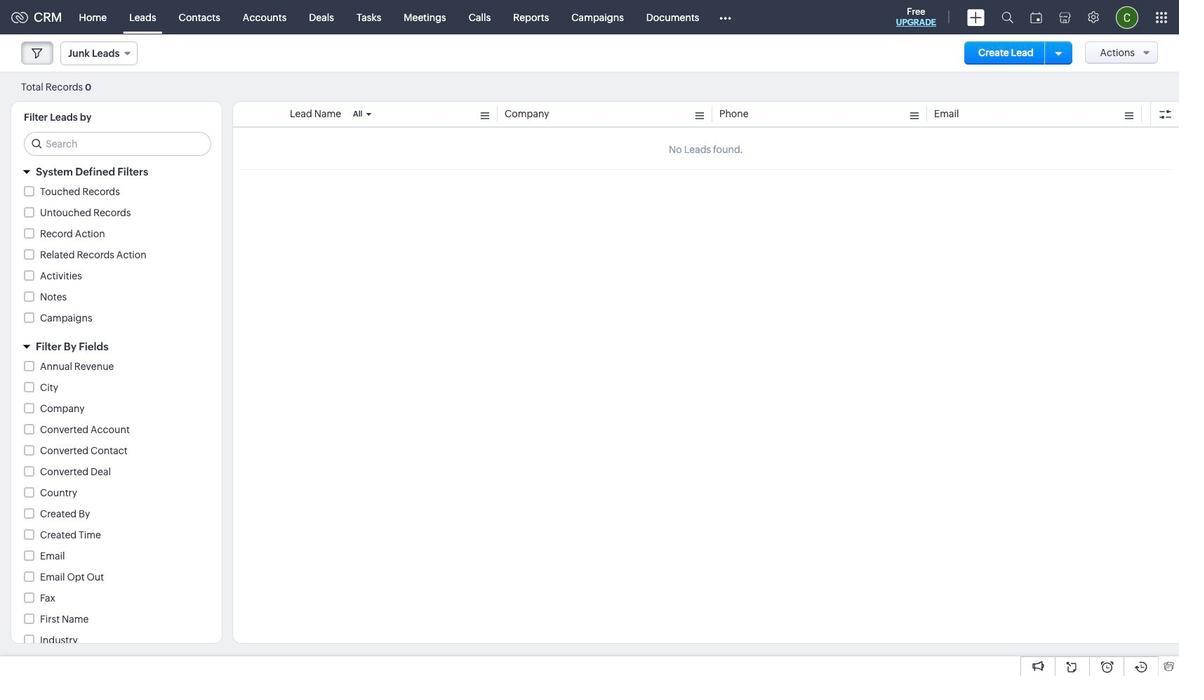 Task type: vqa. For each thing, say whether or not it's contained in the screenshot.
The Logo
yes



Task type: describe. For each thing, give the bounding box(es) containing it.
create menu element
[[959, 0, 993, 34]]

profile element
[[1108, 0, 1147, 34]]

create menu image
[[967, 9, 985, 26]]

Search text field
[[25, 133, 211, 155]]



Task type: locate. For each thing, give the bounding box(es) containing it.
profile image
[[1116, 6, 1139, 28]]

search image
[[1002, 11, 1014, 23]]

logo image
[[11, 12, 28, 23]]

Other Modules field
[[711, 6, 741, 28]]

search element
[[993, 0, 1022, 34]]

calendar image
[[1031, 12, 1043, 23]]

None field
[[60, 41, 138, 65]]



